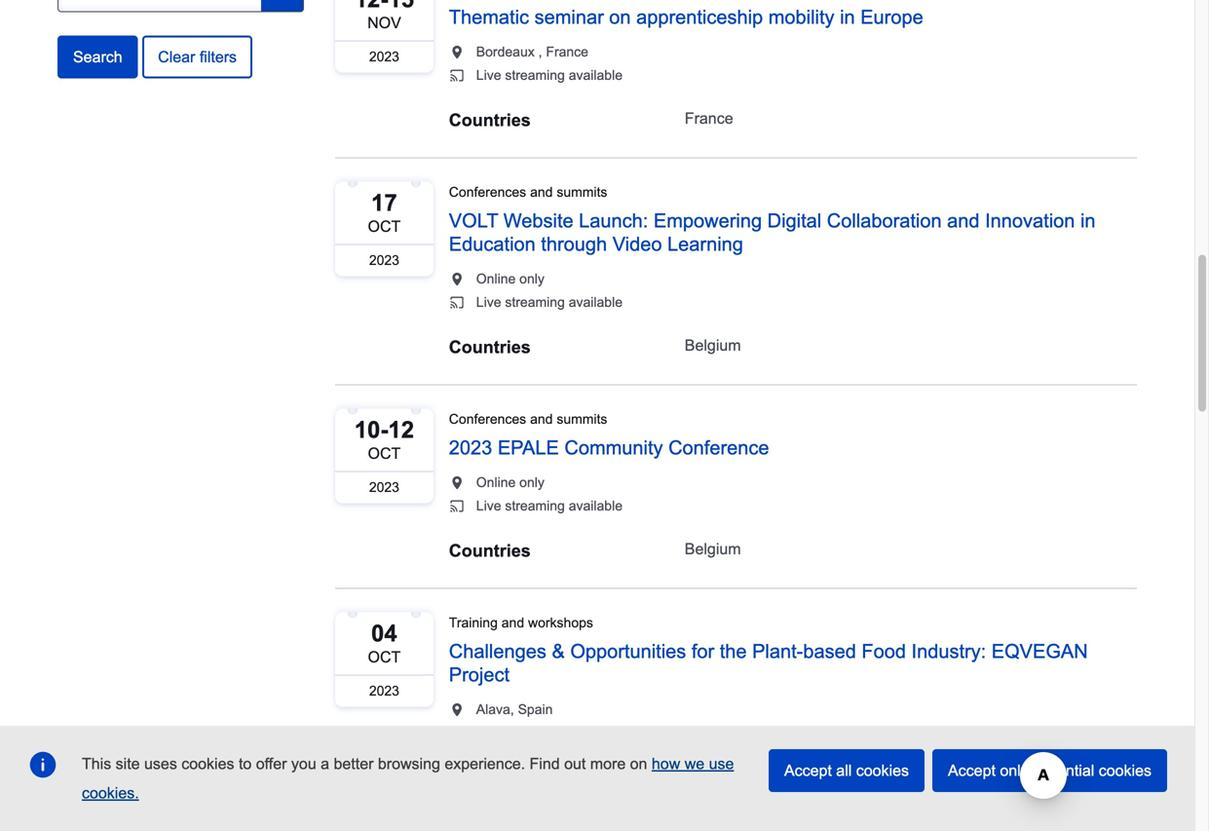 Task type: vqa. For each thing, say whether or not it's contained in the screenshot.
second 2023-
no



Task type: describe. For each thing, give the bounding box(es) containing it.
streaming for 1st xs icon from the bottom
[[505, 498, 565, 513]]

2 live streaming available from the top
[[476, 295, 623, 310]]

accept all cookies
[[784, 762, 909, 779]]

out
[[564, 755, 586, 773]]

online for 12
[[476, 475, 516, 490]]

2 live from the top
[[476, 295, 501, 310]]

oct for 04
[[368, 648, 401, 666]]

streaming for 2nd xs image from the bottom of the page
[[505, 295, 565, 310]]

belgium for oct
[[685, 336, 741, 354]]

filters
[[200, 48, 237, 66]]

empowering
[[654, 210, 762, 231]]

how
[[652, 755, 680, 773]]

streaming for 3rd xs icon from the bottom
[[505, 68, 565, 83]]

1 vertical spatial france
[[685, 109, 733, 127]]

alava, spain
[[476, 702, 553, 717]]

industry:
[[911, 640, 986, 662]]

all
[[836, 762, 852, 779]]

3 live from the top
[[476, 498, 501, 513]]

and for 17
[[530, 185, 553, 200]]

nov
[[367, 14, 401, 32]]

plant-
[[752, 640, 803, 662]]

this site uses cookies to offer you a better browsing experience. find out more on
[[82, 755, 652, 773]]

1 countries from the top
[[449, 110, 531, 130]]

based
[[803, 640, 856, 662]]

training and workshops
[[449, 615, 593, 630]]

and for 04
[[502, 615, 524, 630]]

accept for accept all cookies
[[784, 762, 832, 779]]

project
[[449, 664, 510, 685]]

1 xs image from the top
[[449, 44, 465, 60]]

04
[[371, 620, 397, 646]]

4 live from the top
[[476, 725, 501, 740]]

1 vertical spatial spain
[[685, 767, 725, 785]]

education
[[449, 233, 536, 255]]

more
[[590, 755, 626, 773]]

website
[[503, 210, 573, 231]]

alava,
[[476, 702, 514, 717]]

&
[[552, 640, 565, 662]]

volt website launch: empowering digital collaboration and innovation in education through video learning
[[449, 210, 1096, 255]]

online for oct
[[476, 271, 516, 286]]

apprenticeship
[[636, 6, 763, 28]]

clear filters button
[[142, 35, 252, 78]]

countries for 04
[[449, 768, 531, 788]]

uses
[[144, 755, 177, 773]]

0 vertical spatial spain
[[518, 702, 553, 717]]

volt website launch: empowering digital collaboration and innovation in education through video learning link
[[449, 210, 1096, 255]]

eqvegan
[[992, 640, 1088, 662]]

10-
[[354, 417, 388, 443]]

experience.
[[445, 755, 525, 773]]

this
[[82, 755, 111, 773]]

a
[[321, 755, 329, 773]]

3 available from the top
[[569, 498, 623, 513]]

thematic
[[449, 6, 529, 28]]

food
[[862, 640, 906, 662]]

epale
[[498, 437, 559, 458]]

4 live streaming available from the top
[[476, 725, 623, 740]]

use
[[709, 755, 734, 773]]

how we use cookies.
[[82, 755, 734, 802]]

cookies for accept
[[1099, 762, 1152, 779]]

3 live streaming available from the top
[[476, 498, 623, 513]]

challenges & opportunities for the plant-based food industry: eqvegan project
[[449, 640, 1088, 685]]

accept for accept only essential cookies
[[948, 762, 996, 779]]

accept all cookies link
[[769, 749, 925, 792]]

0 horizontal spatial in
[[840, 6, 855, 28]]

challenges
[[449, 640, 546, 662]]

the
[[720, 640, 747, 662]]

4 available from the top
[[569, 725, 623, 740]]

bordeaux
[[476, 44, 535, 59]]

search
[[73, 48, 122, 66]]

12
[[388, 417, 414, 443]]

mobility
[[768, 6, 834, 28]]

volt
[[449, 210, 498, 231]]

clear
[[158, 48, 195, 66]]

in inside volt website launch: empowering digital collaboration and innovation in education through video learning
[[1080, 210, 1096, 231]]

innovation
[[985, 210, 1075, 231]]

2023 epale community conference link
[[449, 437, 769, 458]]

2023 for 04
[[369, 683, 399, 698]]

clear filters
[[158, 48, 237, 66]]

summits for oct
[[557, 185, 607, 200]]

digital
[[767, 210, 822, 231]]

challenges & opportunities for the plant-based food industry: eqvegan project link
[[449, 640, 1088, 685]]

2023 down nov
[[369, 49, 399, 64]]

collaboration
[[827, 210, 942, 231]]



Task type: locate. For each thing, give the bounding box(es) containing it.
0 vertical spatial xs image
[[449, 271, 465, 287]]

0 vertical spatial oct
[[368, 218, 401, 235]]

1 available from the top
[[569, 68, 623, 83]]

streaming
[[505, 68, 565, 83], [505, 295, 565, 310], [505, 498, 565, 513], [505, 725, 565, 740]]

how we use cookies. link
[[82, 755, 734, 802]]

xs image
[[449, 44, 465, 60], [449, 68, 465, 83], [449, 475, 465, 490], [449, 498, 465, 514]]

2023 epale community conference
[[449, 437, 769, 458]]

thematic seminar on apprenticeship mobility in europe link
[[449, 6, 923, 28]]

accept only essential cookies link
[[932, 749, 1167, 792]]

1 streaming from the top
[[505, 68, 565, 83]]

workshops
[[528, 615, 593, 630]]

live down alava,
[[476, 725, 501, 740]]

online only for oct
[[476, 271, 544, 286]]

streaming down epale
[[505, 498, 565, 513]]

1 vertical spatial online
[[476, 475, 516, 490]]

summits
[[557, 185, 607, 200], [557, 412, 607, 427]]

0 horizontal spatial spain
[[518, 702, 553, 717]]

1 horizontal spatial accept
[[948, 762, 996, 779]]

spain
[[518, 702, 553, 717], [685, 767, 725, 785]]

1 vertical spatial conferences and summits
[[449, 412, 607, 427]]

training
[[449, 615, 498, 630]]

10-12 oct
[[354, 417, 414, 462]]

2023 left epale
[[449, 437, 492, 458]]

thematic seminar on apprenticeship mobility in europe
[[449, 6, 923, 28]]

live streaming available
[[476, 68, 623, 83], [476, 295, 623, 310], [476, 498, 623, 513], [476, 725, 623, 740]]

2023 for 17
[[369, 253, 399, 268]]

1 vertical spatial in
[[1080, 210, 1096, 231]]

1 horizontal spatial in
[[1080, 210, 1096, 231]]

streaming down bordeaux , france
[[505, 68, 565, 83]]

xs image for 04
[[449, 702, 465, 717]]

available
[[569, 68, 623, 83], [569, 295, 623, 310], [569, 498, 623, 513], [569, 725, 623, 740]]

and
[[530, 185, 553, 200], [947, 210, 980, 231], [530, 412, 553, 427], [502, 615, 524, 630]]

live streaming available down through
[[476, 295, 623, 310]]

conferences
[[449, 185, 526, 200], [449, 412, 526, 427]]

accept left essential
[[948, 762, 996, 779]]

opportunities
[[570, 640, 686, 662]]

launch:
[[579, 210, 648, 231]]

online only down education
[[476, 271, 544, 286]]

2 xs image from the top
[[449, 68, 465, 83]]

live streaming available down ,
[[476, 68, 623, 83]]

summits up "2023 epale community conference"
[[557, 412, 607, 427]]

2 streaming from the top
[[505, 295, 565, 310]]

xs image for 17
[[449, 271, 465, 287]]

cookies.
[[82, 784, 139, 802]]

2023 down 10-12 oct
[[369, 480, 399, 495]]

1 conferences and summits from the top
[[449, 185, 607, 200]]

live down the bordeaux
[[476, 68, 501, 83]]

spain right alava,
[[518, 702, 553, 717]]

live streaming available down epale
[[476, 498, 623, 513]]

1 accept from the left
[[784, 762, 832, 779]]

and up epale
[[530, 412, 553, 427]]

4 streaming from the top
[[505, 725, 565, 740]]

1 online only from the top
[[476, 271, 544, 286]]

1 live streaming available from the top
[[476, 68, 623, 83]]

accept
[[784, 762, 832, 779], [948, 762, 996, 779]]

countries for 17
[[449, 337, 531, 357]]

conferences up volt
[[449, 185, 526, 200]]

for
[[692, 640, 714, 662]]

2023 down 04 oct
[[369, 683, 399, 698]]

3 countries from the top
[[449, 541, 531, 561]]

0 vertical spatial belgium
[[685, 336, 741, 354]]

4 xs image from the top
[[449, 498, 465, 514]]

0 vertical spatial only
[[519, 271, 544, 286]]

oct
[[368, 218, 401, 235], [368, 445, 401, 462], [368, 648, 401, 666]]

1 vertical spatial summits
[[557, 412, 607, 427]]

conferences and summits up website
[[449, 185, 607, 200]]

3 xs image from the top
[[449, 702, 465, 717]]

oct down the 10-
[[368, 445, 401, 462]]

1 belgium from the top
[[685, 336, 741, 354]]

to
[[239, 755, 252, 773]]

1 vertical spatial oct
[[368, 445, 401, 462]]

online only for 12
[[476, 475, 544, 490]]

2 conferences and summits from the top
[[449, 412, 607, 427]]

you
[[291, 755, 316, 773]]

3 streaming from the top
[[505, 498, 565, 513]]

on right the seminar
[[609, 6, 631, 28]]

seminar
[[534, 6, 604, 28]]

cookies left to in the bottom left of the page
[[181, 755, 234, 773]]

available down through
[[569, 295, 623, 310]]

1 online from the top
[[476, 271, 516, 286]]

1 oct from the top
[[368, 218, 401, 235]]

through
[[541, 233, 607, 255]]

accept only essential cookies
[[948, 762, 1152, 779]]

and inside volt website launch: empowering digital collaboration and innovation in education through video learning
[[947, 210, 980, 231]]

1 summits from the top
[[557, 185, 607, 200]]

oct down 04
[[368, 648, 401, 666]]

conferences and summits
[[449, 185, 607, 200], [449, 412, 607, 427]]

learning
[[667, 233, 743, 255]]

2 available from the top
[[569, 295, 623, 310]]

streaming down alava, spain
[[505, 725, 565, 740]]

countries
[[449, 110, 531, 130], [449, 337, 531, 357], [449, 541, 531, 561], [449, 768, 531, 788]]

essential
[[1033, 762, 1094, 779]]

available down "2023 epale community conference"
[[569, 498, 623, 513]]

1 horizontal spatial cookies
[[856, 762, 909, 779]]

2 online only from the top
[[476, 475, 544, 490]]

offer
[[256, 755, 287, 773]]

xs image
[[449, 271, 465, 287], [449, 295, 465, 310], [449, 702, 465, 717]]

in left the europe
[[840, 6, 855, 28]]

on
[[609, 6, 631, 28], [630, 755, 647, 773]]

only down education
[[519, 271, 544, 286]]

17
[[371, 190, 397, 216]]

1 vertical spatial on
[[630, 755, 647, 773]]

0 vertical spatial on
[[609, 6, 631, 28]]

1 vertical spatial online only
[[476, 475, 544, 490]]

conferences for 10-12
[[449, 412, 526, 427]]

2 conferences from the top
[[449, 412, 526, 427]]

1 vertical spatial only
[[519, 475, 544, 490]]

bordeaux , france
[[476, 44, 588, 59]]

online
[[476, 271, 516, 286], [476, 475, 516, 490]]

3 oct from the top
[[368, 648, 401, 666]]

conferences for 17
[[449, 185, 526, 200]]

only down epale
[[519, 475, 544, 490]]

0 horizontal spatial accept
[[784, 762, 832, 779]]

1 xs image from the top
[[449, 271, 465, 287]]

live streaming available up find at the left bottom of page
[[476, 725, 623, 740]]

1 vertical spatial conferences
[[449, 412, 526, 427]]

countries for 10-12
[[449, 541, 531, 561]]

france
[[546, 44, 588, 59], [685, 109, 733, 127]]

2 vertical spatial oct
[[368, 648, 401, 666]]

cookies
[[181, 755, 234, 773], [856, 762, 909, 779], [1099, 762, 1152, 779]]

find
[[530, 755, 560, 773]]

video
[[613, 233, 662, 255]]

oct for 17
[[368, 218, 401, 235]]

2 vertical spatial xs image
[[449, 702, 465, 717]]

0 horizontal spatial france
[[546, 44, 588, 59]]

and up the challenges
[[502, 615, 524, 630]]

only left essential
[[1000, 762, 1029, 779]]

2023
[[369, 49, 399, 64], [369, 253, 399, 268], [449, 437, 492, 458], [369, 480, 399, 495], [369, 683, 399, 698]]

live down epale
[[476, 498, 501, 513]]

only for 12
[[519, 475, 544, 490]]

online down epale
[[476, 475, 516, 490]]

online down education
[[476, 271, 516, 286]]

oct inside 10-12 oct
[[368, 445, 401, 462]]

community
[[564, 437, 663, 458]]

accept left all at right
[[784, 762, 832, 779]]

conferences and summits for oct
[[449, 185, 607, 200]]

1 vertical spatial xs image
[[449, 295, 465, 310]]

0 vertical spatial online only
[[476, 271, 544, 286]]

cookies right all at right
[[856, 762, 909, 779]]

0 vertical spatial summits
[[557, 185, 607, 200]]

and left innovation
[[947, 210, 980, 231]]

online only down epale
[[476, 475, 544, 490]]

2 xs image from the top
[[449, 295, 465, 310]]

only
[[519, 271, 544, 286], [519, 475, 544, 490], [1000, 762, 1029, 779]]

available down the seminar
[[569, 68, 623, 83]]

0 vertical spatial in
[[840, 6, 855, 28]]

and for 10-12
[[530, 412, 553, 427]]

2 vertical spatial only
[[1000, 762, 1029, 779]]

1 conferences from the top
[[449, 185, 526, 200]]

2 horizontal spatial cookies
[[1099, 762, 1152, 779]]

oct down 17
[[368, 218, 401, 235]]

better
[[334, 755, 374, 773]]

2 accept from the left
[[948, 762, 996, 779]]

17 oct
[[368, 190, 401, 235]]

on left how
[[630, 755, 647, 773]]

3 xs image from the top
[[449, 475, 465, 490]]

0 vertical spatial conferences
[[449, 185, 526, 200]]

0 vertical spatial france
[[546, 44, 588, 59]]

site
[[116, 755, 140, 773]]

2 countries from the top
[[449, 337, 531, 357]]

2 belgium from the top
[[685, 540, 741, 558]]

we
[[685, 755, 705, 773]]

1 horizontal spatial france
[[685, 109, 733, 127]]

2 summits from the top
[[557, 412, 607, 427]]

04 oct
[[368, 620, 401, 666]]

cookies for this
[[181, 755, 234, 773]]

0 horizontal spatial cookies
[[181, 755, 234, 773]]

available up more at bottom
[[569, 725, 623, 740]]

online only
[[476, 271, 544, 286], [476, 475, 544, 490]]

in right innovation
[[1080, 210, 1096, 231]]

4 countries from the top
[[449, 768, 531, 788]]

and up website
[[530, 185, 553, 200]]

europe
[[860, 6, 923, 28]]

1 horizontal spatial spain
[[685, 767, 725, 785]]

,
[[538, 44, 542, 59]]

2023 down "17 oct"
[[369, 253, 399, 268]]

summits for 12
[[557, 412, 607, 427]]

streaming down through
[[505, 295, 565, 310]]

2 oct from the top
[[368, 445, 401, 462]]

search button
[[57, 35, 138, 78]]

2 online from the top
[[476, 475, 516, 490]]

spain right how
[[685, 767, 725, 785]]

0 vertical spatial conferences and summits
[[449, 185, 607, 200]]

conferences and summits for 12
[[449, 412, 607, 427]]

in
[[840, 6, 855, 28], [1080, 210, 1096, 231]]

1 vertical spatial belgium
[[685, 540, 741, 558]]

cookies right essential
[[1099, 762, 1152, 779]]

conferences and summits up epale
[[449, 412, 607, 427]]

browsing
[[378, 755, 440, 773]]

live down education
[[476, 295, 501, 310]]

0 vertical spatial online
[[476, 271, 516, 286]]

summits up launch: at top
[[557, 185, 607, 200]]

only for oct
[[519, 271, 544, 286]]

conferences up epale
[[449, 412, 526, 427]]

conference
[[668, 437, 769, 458]]

belgium for 12
[[685, 540, 741, 558]]

live
[[476, 68, 501, 83], [476, 295, 501, 310], [476, 498, 501, 513], [476, 725, 501, 740]]

2023 for 10-
[[369, 480, 399, 495]]

1 live from the top
[[476, 68, 501, 83]]



